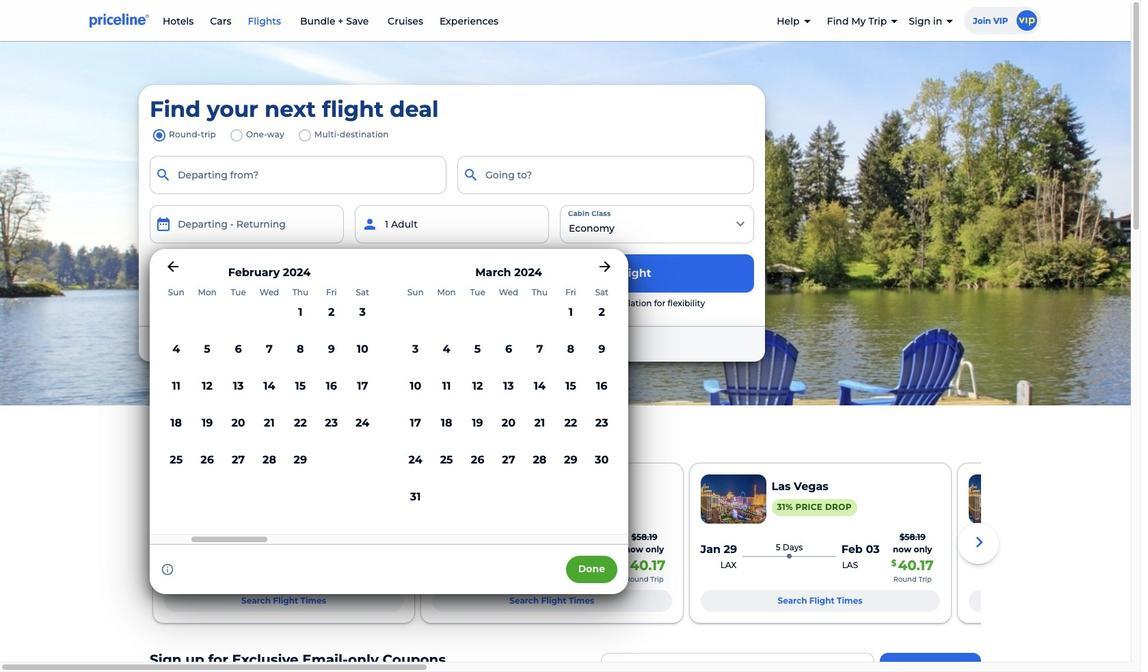 Task type: vqa. For each thing, say whether or not it's contained in the screenshot.
1st the search flight times BUTTON from the right THE SEARCH
yes



Task type: describe. For each thing, give the bounding box(es) containing it.
done
[[578, 563, 605, 575]]

12 button for february 2024
[[193, 377, 222, 411]]

0 vertical spatial for
[[654, 298, 666, 309]]

las vegas
[[772, 480, 829, 493]]

add
[[275, 268, 293, 279]]

looking
[[298, 338, 338, 350]]

free
[[583, 298, 599, 309]]

(833)
[[536, 338, 559, 350]]

11 button for february 2024
[[162, 377, 190, 411]]

help
[[777, 15, 800, 27]]

lax
[[721, 561, 737, 571]]

15 button for march 2024
[[557, 377, 585, 411]]

1 times from the left
[[301, 596, 326, 606]]

14 button for february
[[255, 377, 284, 411]]

13 for february
[[233, 379, 244, 392]]

bundle inside the flight-search-form element
[[177, 267, 213, 279]]

$58.19 for jan
[[632, 532, 658, 543]]

1 search flight times button from the left
[[164, 591, 404, 613]]

looking for international flight deals? call us at 1 (833) 203-5879
[[298, 338, 606, 350]]

done button
[[566, 556, 618, 583]]

1 horizontal spatial bundle + save
[[298, 15, 371, 27]]

1 button for march 2024
[[557, 303, 585, 337]]

29 inside jan 29 las
[[597, 543, 610, 556]]

2 button for february 2024
[[317, 303, 346, 337]]

1 horizontal spatial 27
[[329, 543, 342, 556]]

1 horizontal spatial for
[[340, 338, 354, 350]]

17 button for march 2024
[[402, 414, 430, 448]]

18 button for march 2024
[[433, 414, 461, 448]]

jan 25
[[432, 543, 469, 556]]

a for flight
[[531, 298, 536, 309]]

0 vertical spatial bundle
[[300, 15, 336, 27]]

19 button for march 2024
[[464, 414, 492, 448]]

las for feb 03
[[843, 561, 859, 571]]

email-
[[303, 652, 348, 669]]

cruises link
[[388, 15, 423, 27]]

show march 2024 image
[[597, 259, 614, 275]]

10 for march 2024
[[410, 379, 422, 392]]

fri for march 2024
[[566, 288, 576, 298]]

find my trip
[[827, 15, 887, 27]]

now inside the $58.19 now only
[[357, 545, 375, 555]]

3 for march 2024
[[412, 343, 419, 356]]

hotel
[[302, 268, 324, 279]]

multi-
[[315, 129, 340, 140]]

vegas
[[794, 480, 829, 493]]

10 for february 2024
[[357, 343, 369, 356]]

sign for sign in
[[909, 15, 931, 27]]

join
[[974, 16, 992, 26]]

only right jan 29 las
[[646, 545, 664, 555]]

price
[[150, 428, 197, 450]]

only right 03
[[914, 545, 933, 555]]

12 button for march 2024
[[464, 377, 492, 411]]

3 search flight times button from the left
[[701, 591, 940, 613]]

31%
[[777, 502, 793, 513]]

5 button for february
[[193, 340, 222, 374]]

sign in
[[909, 15, 943, 27]]

drop
[[826, 502, 852, 513]]

book a flight with free cancellation for flexibility
[[507, 298, 705, 309]]

traveler selection text field
[[355, 205, 549, 244]]

5 for march 2024
[[475, 343, 481, 356]]

30 button
[[588, 451, 616, 485]]

us
[[503, 338, 515, 350]]

march 2024
[[476, 266, 542, 279]]

4 search from the left
[[1046, 596, 1076, 606]]

flight for deals?
[[421, 338, 447, 350]]

book
[[507, 298, 528, 309]]

you
[[359, 428, 394, 450]]

las
[[772, 480, 791, 493]]

10 button for march 2024
[[402, 377, 430, 411]]

exclusive
[[232, 652, 299, 669]]

5 button for march
[[464, 340, 492, 374]]

26 for march 2024
[[471, 453, 485, 466]]

1 search from the left
[[242, 596, 271, 606]]

experiences
[[440, 15, 499, 27]]

0 vertical spatial +
[[338, 15, 344, 27]]

days for 5 days
[[783, 543, 803, 553]]

your
[[589, 267, 615, 280]]

2 search flight times button from the left
[[432, 591, 672, 613]]

203-
[[562, 338, 583, 350]]

29 button for march 2024
[[557, 451, 585, 485]]

trip for jan 29
[[651, 576, 664, 585]]

jan 29 las
[[574, 543, 610, 571]]

3 button for february 2024
[[349, 303, 377, 337]]

bundle + save inside the flight-search-form element
[[177, 267, 248, 279]]

$58.19 now only $ 40.17 round trip for 03
[[892, 532, 934, 585]]

mon for march
[[437, 288, 456, 298]]

Promotion email input field
[[601, 653, 875, 672]]

12 for march
[[472, 379, 483, 392]]

29 down deals
[[294, 453, 307, 466]]

2024 for march 2024
[[515, 266, 542, 279]]

one-way
[[246, 129, 284, 140]]

$58.19 inside the $58.19 now only
[[363, 532, 389, 543]]

find your flight
[[560, 267, 652, 280]]

3 search flight times from the left
[[778, 596, 863, 606]]

jan 24
[[164, 543, 201, 556]]

03
[[866, 543, 880, 556]]

deals
[[253, 428, 305, 450]]

2 horizontal spatial 25
[[456, 543, 469, 556]]

feb 03 las
[[842, 543, 880, 571]]

8 button for march 2024
[[557, 340, 585, 374]]

add a hotel
[[273, 268, 324, 279]]

30 inside button
[[595, 453, 609, 466]]

24 button for february 2024
[[349, 414, 377, 448]]

27 button for february
[[224, 451, 253, 485]]

join vip link
[[965, 7, 1046, 34]]

9 button for february 2024
[[317, 340, 346, 374]]

17 button for february 2024
[[349, 377, 377, 411]]

deals?
[[450, 338, 480, 350]]

13 for march
[[504, 379, 514, 392]]

4 button for february
[[162, 340, 190, 374]]

2 horizontal spatial flight
[[538, 298, 560, 309]]

flights link
[[248, 15, 281, 27]]

25 button for march 2024
[[433, 451, 461, 485]]

8 for february 2024
[[297, 343, 304, 356]]

3 days
[[240, 543, 267, 553]]

feb
[[842, 543, 863, 556]]

7 button for march
[[526, 340, 554, 374]]

cars
[[210, 15, 232, 27]]

cancellation
[[601, 298, 652, 309]]

1 horizontal spatial 1
[[530, 338, 533, 350]]

jan 29 lax
[[701, 543, 738, 571]]

trip for feb 03
[[919, 576, 932, 585]]

16 button for february 2024
[[317, 377, 346, 411]]

round-trip
[[169, 129, 216, 140]]

$58.19 now only
[[357, 532, 396, 555]]

6 for february
[[235, 343, 242, 356]]

31 button
[[402, 488, 430, 522]]

5 for february 2024
[[204, 343, 211, 356]]

february 2024
[[228, 266, 311, 279]]

2 horizontal spatial 5
[[776, 543, 781, 553]]

thu for march 2024
[[532, 288, 548, 298]]

way
[[267, 129, 284, 140]]

trip inside "dropdown button"
[[869, 15, 887, 27]]

11 for february
[[172, 379, 181, 392]]

only inside the $58.19 now only
[[378, 545, 396, 555]]

1 search flight times from the left
[[242, 596, 326, 606]]

28 button for february
[[255, 451, 284, 485]]

deal
[[390, 96, 439, 122]]

at
[[517, 338, 527, 350]]

5 days
[[776, 543, 803, 553]]

13 button for march
[[495, 377, 523, 411]]

25 for february 2024
[[170, 453, 183, 466]]

sign for sign up for exclusive email-only coupons
[[150, 652, 182, 669]]

call
[[483, 338, 501, 350]]

international
[[356, 338, 419, 350]]

round for 29
[[626, 576, 649, 585]]

18 for march 2024
[[441, 416, 453, 429]]

24 for february 2024
[[356, 416, 370, 429]]

sign up for exclusive email-only coupons
[[150, 652, 446, 669]]

24 for march 2024
[[409, 453, 423, 466]]

4 for february
[[173, 343, 180, 356]]

your
[[207, 96, 259, 122]]

priceline.com home image
[[90, 13, 149, 28]]

sat for march 2024
[[595, 288, 609, 298]]

0 horizontal spatial for
[[208, 652, 228, 669]]

$ for 29
[[624, 559, 629, 569]]

find for find your flight
[[560, 267, 586, 280]]

22 button for february 2024
[[286, 414, 315, 448]]

find for find my trip
[[827, 15, 849, 27]]

2 vertical spatial 24
[[187, 543, 201, 556]]

bundle + save link
[[298, 15, 371, 27]]

flight-search-form element
[[0, 126, 760, 594]]

find your next flight deal
[[150, 96, 439, 122]]

show january 2024 image
[[165, 259, 181, 275]]

2 search flight times from the left
[[510, 596, 595, 606]]

0 horizontal spatial 3
[[240, 543, 244, 553]]

19 button for february 2024
[[193, 414, 222, 448]]

vip badge icon image
[[1017, 10, 1038, 31]]

29 button for february 2024
[[286, 451, 315, 485]]

21 for march
[[535, 416, 545, 429]]

hotels link
[[163, 15, 194, 27]]

flexibility
[[668, 298, 705, 309]]

my
[[852, 15, 866, 27]]

1 vertical spatial 30
[[992, 543, 1006, 556]]

up
[[186, 652, 204, 669]]

7 for february
[[266, 343, 273, 356]]

27 for march
[[502, 453, 516, 466]]

destination
[[340, 129, 389, 140]]

jan 30
[[969, 543, 1006, 556]]

31
[[410, 490, 421, 503]]

class
[[592, 209, 611, 218]]

jan 27
[[305, 543, 342, 556]]

join vip
[[974, 16, 1009, 26]]

2 times from the left
[[569, 596, 595, 606]]

multi-destination
[[315, 129, 389, 140]]

days for 3 days
[[247, 543, 267, 553]]

31% price drop
[[777, 502, 852, 513]]

16 for march 2024
[[596, 379, 608, 392]]

14 for february
[[264, 379, 275, 392]]

flight inside button
[[618, 267, 652, 280]]

round-
[[169, 129, 201, 140]]

2 for february 2024
[[328, 306, 335, 319]]

hotels
[[163, 15, 194, 27]]



Task type: locate. For each thing, give the bounding box(es) containing it.
9 for march 2024
[[599, 343, 606, 356]]

$ right feb 03 las
[[892, 559, 897, 569]]

jan inside jan 29 las
[[574, 543, 594, 556]]

next image
[[969, 532, 991, 554]]

2 11 from the left
[[442, 379, 451, 392]]

price drop deals near you
[[150, 428, 394, 450]]

2 2 button from the left
[[588, 303, 616, 337]]

sign
[[909, 15, 931, 27], [150, 652, 182, 669]]

2 29 button from the left
[[557, 451, 585, 485]]

1 round from the left
[[626, 576, 649, 585]]

with
[[562, 298, 581, 309]]

1 vertical spatial for
[[340, 338, 354, 350]]

wed for february
[[260, 288, 279, 298]]

2 21 button from the left
[[526, 414, 554, 448]]

2 tue from the left
[[470, 288, 485, 298]]

1 horizontal spatial 40.17
[[898, 558, 934, 574]]

1 button for february 2024
[[286, 303, 315, 337]]

2 horizontal spatial find
[[827, 15, 849, 27]]

for left flexibility
[[654, 298, 666, 309]]

1 wed from the left
[[260, 288, 279, 298]]

2 18 from the left
[[441, 416, 453, 429]]

7 button for february
[[255, 340, 284, 374]]

1 2 from the left
[[328, 306, 335, 319]]

thu down march 2024 at the top left
[[532, 288, 548, 298]]

1 $58.19 from the left
[[363, 532, 389, 543]]

1 horizontal spatial las
[[843, 561, 859, 571]]

9 right 203-
[[599, 343, 606, 356]]

19 button
[[193, 414, 222, 448], [464, 414, 492, 448]]

1 sat from the left
[[356, 288, 369, 298]]

13 down us
[[504, 379, 514, 392]]

2 right with
[[599, 306, 605, 319]]

1 sun from the left
[[168, 288, 184, 298]]

27 for february
[[232, 453, 245, 466]]

1 vertical spatial 17 button
[[402, 414, 430, 448]]

2 28 from the left
[[533, 453, 547, 466]]

1 horizontal spatial 26
[[471, 453, 485, 466]]

sign left in
[[909, 15, 931, 27]]

1 28 button from the left
[[255, 451, 284, 485]]

0 horizontal spatial 24 button
[[349, 414, 377, 448]]

las
[[574, 561, 590, 571], [843, 561, 859, 571]]

27 button
[[224, 451, 253, 485], [495, 451, 523, 485]]

0 horizontal spatial 26 button
[[193, 451, 222, 485]]

1 20 from the left
[[231, 416, 245, 429]]

drop
[[202, 428, 248, 450]]

1 horizontal spatial 21
[[535, 416, 545, 429]]

bundle
[[300, 15, 336, 27], [177, 267, 213, 279]]

2 for march 2024
[[599, 306, 605, 319]]

$ right done in the right of the page
[[624, 559, 629, 569]]

18 button for february 2024
[[162, 414, 190, 448]]

mon for february
[[198, 288, 217, 298]]

0 horizontal spatial 1
[[298, 306, 303, 319]]

4
[[173, 343, 180, 356], [443, 343, 451, 356], [507, 543, 513, 553]]

28 for february
[[263, 453, 276, 466]]

0 horizontal spatial 22 button
[[286, 414, 315, 448]]

0 horizontal spatial flight
[[322, 96, 384, 122]]

15 down 203-
[[566, 379, 576, 392]]

1 horizontal spatial 29 button
[[557, 451, 585, 485]]

only right jan 27
[[378, 545, 396, 555]]

1 horizontal spatial 16
[[596, 379, 608, 392]]

0 horizontal spatial $58.19
[[363, 532, 389, 543]]

1 horizontal spatial sat
[[595, 288, 609, 298]]

1 horizontal spatial 26 button
[[464, 451, 492, 485]]

0 vertical spatial 17
[[357, 379, 368, 392]]

flight for deal
[[322, 96, 384, 122]]

19
[[202, 416, 213, 429], [472, 416, 483, 429]]

sat up international
[[356, 288, 369, 298]]

$58.19 for feb
[[900, 532, 926, 543]]

40.17 for jan 29
[[630, 558, 666, 574]]

2 40.17 from the left
[[898, 558, 934, 574]]

26
[[201, 453, 214, 466], [471, 453, 485, 466]]

17 for february 2024
[[357, 379, 368, 392]]

1 horizontal spatial mon
[[437, 288, 456, 298]]

2 26 from the left
[[471, 453, 485, 466]]

vip
[[994, 16, 1009, 26]]

14 button for march
[[526, 377, 554, 411]]

1 9 button from the left
[[317, 340, 346, 374]]

22 for march 2024
[[565, 416, 578, 429]]

tue down march
[[470, 288, 485, 298]]

28 for march
[[533, 453, 547, 466]]

12 up drop
[[202, 379, 213, 392]]

2 6 from the left
[[505, 343, 512, 356]]

find left your
[[560, 267, 586, 280]]

las vegas image image
[[701, 475, 766, 524]]

0 horizontal spatial mon
[[198, 288, 217, 298]]

find for find your next flight deal
[[150, 96, 201, 122]]

0 vertical spatial save
[[346, 15, 369, 27]]

29 left 30 button
[[564, 453, 578, 466]]

1 horizontal spatial 2 button
[[588, 303, 616, 337]]

1 horizontal spatial 1 button
[[557, 303, 585, 337]]

sign inside button
[[909, 15, 931, 27]]

1 20 button from the left
[[224, 414, 253, 448]]

2 horizontal spatial $58.19
[[900, 532, 926, 543]]

jan for jan 27
[[305, 543, 325, 556]]

11 button up price
[[162, 377, 190, 411]]

1 11 button from the left
[[162, 377, 190, 411]]

save inside the flight-search-form element
[[224, 267, 248, 279]]

1 horizontal spatial 24
[[356, 416, 370, 429]]

14
[[264, 379, 275, 392], [534, 379, 546, 392]]

2 5 button from the left
[[464, 340, 492, 374]]

3 $58.19 from the left
[[900, 532, 926, 543]]

0 horizontal spatial 16
[[326, 379, 337, 392]]

23 button up 30 button
[[588, 414, 616, 448]]

0 horizontal spatial wed
[[260, 288, 279, 298]]

3 left deals?
[[412, 343, 419, 356]]

2 15 from the left
[[566, 379, 576, 392]]

2 14 from the left
[[534, 379, 546, 392]]

28 button
[[255, 451, 284, 485], [526, 451, 554, 485]]

1 horizontal spatial 30
[[992, 543, 1006, 556]]

11 button for march 2024
[[433, 377, 461, 411]]

16 button for march 2024
[[588, 377, 616, 411]]

16 down 5879
[[596, 379, 608, 392]]

0 horizontal spatial 24
[[187, 543, 201, 556]]

1 22 button from the left
[[286, 414, 315, 448]]

for right "up"
[[208, 652, 228, 669]]

14 button up the price drop deals near you
[[255, 377, 284, 411]]

jan for jan 25
[[432, 543, 453, 556]]

6 button
[[224, 340, 253, 374], [495, 340, 523, 374]]

15 button
[[286, 377, 315, 411], [557, 377, 585, 411]]

1 horizontal spatial 6
[[505, 343, 512, 356]]

$ for 03
[[892, 559, 897, 569]]

15 down looking
[[295, 379, 306, 392]]

3
[[359, 306, 366, 319], [412, 343, 419, 356], [240, 543, 244, 553]]

10 button
[[349, 340, 377, 374], [402, 377, 430, 411]]

1 none field from the left
[[150, 156, 447, 194]]

1 15 button from the left
[[286, 377, 315, 411]]

1 29 button from the left
[[286, 451, 315, 485]]

12 button down deals?
[[464, 377, 492, 411]]

1 23 button from the left
[[317, 414, 346, 448]]

1 horizontal spatial $
[[892, 559, 897, 569]]

14 down (833)
[[534, 379, 546, 392]]

11 up price
[[172, 379, 181, 392]]

21 for february
[[264, 416, 275, 429]]

2 up looking
[[328, 306, 335, 319]]

1 4 button from the left
[[162, 340, 190, 374]]

2 15 button from the left
[[557, 377, 585, 411]]

1 horizontal spatial 20 button
[[495, 414, 523, 448]]

for right looking
[[340, 338, 354, 350]]

2 button up 5879
[[588, 303, 616, 337]]

1 13 button from the left
[[224, 377, 253, 411]]

0 horizontal spatial 8
[[297, 343, 304, 356]]

23 button for february 2024
[[317, 414, 346, 448]]

cruises
[[388, 15, 423, 27]]

2 9 button from the left
[[588, 340, 616, 374]]

3 button for march 2024
[[402, 340, 430, 374]]

1
[[298, 306, 303, 319], [569, 306, 573, 319], [530, 338, 533, 350]]

1 horizontal spatial 25
[[440, 453, 453, 466]]

flights
[[248, 15, 281, 27]]

29 inside the jan 29 lax
[[724, 543, 738, 556]]

25 button
[[162, 451, 190, 485], [433, 451, 461, 485]]

13 button
[[224, 377, 253, 411], [495, 377, 523, 411]]

2 horizontal spatial 4
[[507, 543, 513, 553]]

now
[[357, 545, 375, 555], [625, 545, 644, 555], [893, 545, 912, 555]]

19 for february
[[202, 416, 213, 429]]

sign in button
[[909, 3, 954, 39]]

las inside jan 29 las
[[574, 561, 590, 571]]

1 horizontal spatial 3 button
[[402, 340, 430, 374]]

Going to? field
[[458, 156, 754, 194]]

1 vertical spatial +
[[216, 267, 222, 279]]

4 button for march
[[433, 340, 461, 374]]

0 horizontal spatial 11 button
[[162, 377, 190, 411]]

28 button for march
[[526, 451, 554, 485]]

1 horizontal spatial $58.19 now only $ 40.17 round trip
[[892, 532, 934, 585]]

mon
[[198, 288, 217, 298], [437, 288, 456, 298]]

10 button right looking
[[349, 340, 377, 374]]

fri for february 2024
[[326, 288, 337, 298]]

9 for february 2024
[[328, 343, 335, 356]]

fri
[[326, 288, 337, 298], [566, 288, 576, 298]]

Departing – Returning Date Picker field
[[150, 205, 344, 244]]

22 button for march 2024
[[557, 414, 585, 448]]

1 18 button from the left
[[162, 414, 190, 448]]

11 for march
[[442, 379, 451, 392]]

4 jan from the left
[[574, 543, 594, 556]]

2 fri from the left
[[566, 288, 576, 298]]

4 days
[[507, 543, 535, 553]]

6 for march
[[505, 343, 512, 356]]

1 25 button from the left
[[162, 451, 190, 485]]

1 9 from the left
[[328, 343, 335, 356]]

16
[[326, 379, 337, 392], [596, 379, 608, 392]]

2 search from the left
[[510, 596, 539, 606]]

sat for february 2024
[[356, 288, 369, 298]]

23 button for march 2024
[[588, 414, 616, 448]]

jan inside the jan 29 lax
[[701, 543, 721, 556]]

thu down the add a hotel
[[293, 288, 309, 298]]

1 12 from the left
[[202, 379, 213, 392]]

13 up drop
[[233, 379, 244, 392]]

1 21 from the left
[[264, 416, 275, 429]]

8
[[297, 343, 304, 356], [567, 343, 575, 356]]

0 horizontal spatial thu
[[293, 288, 309, 298]]

7 button left looking
[[255, 340, 284, 374]]

0 vertical spatial 3
[[359, 306, 366, 319]]

2024 for february 2024
[[283, 266, 311, 279]]

find your flight button
[[458, 254, 754, 293]]

1 jan from the left
[[164, 543, 184, 556]]

19 for march
[[472, 416, 483, 429]]

2 button up looking
[[317, 303, 346, 337]]

1 16 button from the left
[[317, 377, 346, 411]]

2 22 button from the left
[[557, 414, 585, 448]]

0 horizontal spatial 7
[[266, 343, 273, 356]]

0 horizontal spatial 4 button
[[162, 340, 190, 374]]

3 now from the left
[[893, 545, 912, 555]]

1 horizontal spatial 7
[[537, 343, 543, 356]]

0 horizontal spatial 12 button
[[193, 377, 222, 411]]

0 horizontal spatial 20
[[231, 416, 245, 429]]

now right jan 29 las
[[625, 545, 644, 555]]

14 up the price drop deals near you
[[264, 379, 275, 392]]

1 horizontal spatial 28
[[533, 453, 547, 466]]

flight left with
[[538, 298, 560, 309]]

none field the 'departing from?'
[[150, 156, 447, 194]]

29 button down deals
[[286, 451, 315, 485]]

1 $58.19 now only $ 40.17 round trip from the left
[[624, 532, 666, 585]]

24 button
[[349, 414, 377, 448], [402, 451, 430, 485]]

trip
[[201, 129, 216, 140]]

0 horizontal spatial 14
[[264, 379, 275, 392]]

tue for march 2024
[[470, 288, 485, 298]]

28 left 30 button
[[533, 453, 547, 466]]

1 horizontal spatial now
[[625, 545, 644, 555]]

$58.19 now only $ 40.17 round trip for 29
[[624, 532, 666, 585]]

0 horizontal spatial 15
[[295, 379, 306, 392]]

1 left the free
[[569, 306, 573, 319]]

0 horizontal spatial 9
[[328, 343, 335, 356]]

2 6 button from the left
[[495, 340, 523, 374]]

2 20 from the left
[[502, 416, 516, 429]]

14 button down (833)
[[526, 377, 554, 411]]

round
[[626, 576, 649, 585], [894, 576, 917, 585]]

february
[[228, 266, 280, 279]]

days down 31%
[[783, 543, 803, 553]]

fri up with
[[566, 288, 576, 298]]

round for 03
[[894, 576, 917, 585]]

price
[[796, 502, 823, 513]]

28 button down the price drop deals near you
[[255, 451, 284, 485]]

23 up 30 button
[[596, 416, 609, 429]]

0 horizontal spatial 8 button
[[286, 340, 315, 374]]

a right add at the top left of the page
[[295, 268, 300, 279]]

2 1 button from the left
[[557, 303, 585, 337]]

1 15 from the left
[[295, 379, 306, 392]]

in
[[934, 15, 943, 27]]

23 for march 2024
[[596, 416, 609, 429]]

0 horizontal spatial sign
[[150, 652, 182, 669]]

1 1 button from the left
[[286, 303, 315, 337]]

6 button for march
[[495, 340, 523, 374]]

15 button down 203-
[[557, 377, 585, 411]]

7 button right us
[[526, 340, 554, 374]]

2
[[328, 306, 335, 319], [599, 306, 605, 319]]

28
[[263, 453, 276, 466], [533, 453, 547, 466]]

1 $ from the left
[[624, 559, 629, 569]]

17 right you
[[410, 416, 421, 429]]

13 button down us
[[495, 377, 523, 411]]

+ left 'february'
[[216, 267, 222, 279]]

days left jan 29 las
[[515, 543, 535, 553]]

5
[[204, 343, 211, 356], [475, 343, 481, 356], [776, 543, 781, 553]]

find inside "dropdown button"
[[827, 15, 849, 27]]

3 times from the left
[[837, 596, 863, 606]]

1 horizontal spatial 22
[[565, 416, 578, 429]]

1 horizontal spatial 15 button
[[557, 377, 585, 411]]

1 2024 from the left
[[283, 266, 311, 279]]

tue down 'february'
[[231, 288, 246, 298]]

search
[[242, 596, 271, 606], [510, 596, 539, 606], [778, 596, 807, 606], [1046, 596, 1076, 606]]

24
[[356, 416, 370, 429], [409, 453, 423, 466], [187, 543, 201, 556]]

17 button up you
[[349, 377, 377, 411]]

30
[[595, 453, 609, 466], [992, 543, 1006, 556]]

0 horizontal spatial tue
[[231, 288, 246, 298]]

1 40.17 from the left
[[630, 558, 666, 574]]

2 round from the left
[[894, 576, 917, 585]]

17 for march 2024
[[410, 416, 421, 429]]

0 horizontal spatial 22
[[294, 416, 307, 429]]

1 tue from the left
[[231, 288, 246, 298]]

10 button down international
[[402, 377, 430, 411]]

1 horizontal spatial fri
[[566, 288, 576, 298]]

8 for march 2024
[[567, 343, 575, 356]]

1 up looking
[[298, 306, 303, 319]]

1 fri from the left
[[326, 288, 337, 298]]

9 left international
[[328, 343, 335, 356]]

None field
[[150, 156, 447, 194], [458, 156, 754, 194]]

25 button for february 2024
[[162, 451, 190, 485]]

21
[[264, 416, 275, 429], [535, 416, 545, 429]]

9 button right 203-
[[588, 340, 616, 374]]

17 down international
[[357, 379, 368, 392]]

find inside button
[[560, 267, 586, 280]]

3 jan from the left
[[432, 543, 453, 556]]

18 button
[[162, 414, 190, 448], [433, 414, 461, 448]]

cabin class
[[568, 209, 611, 218]]

next
[[265, 96, 316, 122]]

40.17
[[630, 558, 666, 574], [898, 558, 934, 574]]

bundle left 'february'
[[177, 267, 213, 279]]

0 horizontal spatial sun
[[168, 288, 184, 298]]

16 down looking
[[326, 379, 337, 392]]

1 vertical spatial find
[[150, 96, 201, 122]]

1 horizontal spatial 11
[[442, 379, 451, 392]]

5879
[[583, 338, 606, 350]]

sun down 'show january 2024' icon
[[168, 288, 184, 298]]

near
[[310, 428, 354, 450]]

find my trip button
[[827, 3, 898, 39]]

sun
[[168, 288, 184, 298], [408, 288, 424, 298]]

1 horizontal spatial round
[[894, 576, 917, 585]]

40.17 right feb 03 las
[[898, 558, 934, 574]]

29 up done in the right of the page
[[597, 543, 610, 556]]

1 horizontal spatial 5 button
[[464, 340, 492, 374]]

2 19 button from the left
[[464, 414, 492, 448]]

9 button for march 2024
[[588, 340, 616, 374]]

24 left 3 days
[[187, 543, 201, 556]]

0 horizontal spatial days
[[247, 543, 267, 553]]

15 button up deals
[[286, 377, 315, 411]]

now right 03
[[893, 545, 912, 555]]

3 right jan 24
[[240, 543, 244, 553]]

cars link
[[210, 15, 232, 27]]

none field the going to?
[[458, 156, 754, 194]]

9
[[328, 343, 335, 356], [599, 343, 606, 356]]

5 button
[[193, 340, 222, 374], [464, 340, 492, 374]]

2 16 button from the left
[[588, 377, 616, 411]]

2 14 button from the left
[[526, 377, 554, 411]]

only left coupons
[[348, 652, 379, 669]]

a right book
[[531, 298, 536, 309]]

0 vertical spatial a
[[295, 268, 300, 279]]

jan for jan 24
[[164, 543, 184, 556]]

1 5 button from the left
[[193, 340, 222, 374]]

sun up international
[[408, 288, 424, 298]]

22 button
[[286, 414, 315, 448], [557, 414, 585, 448]]

8 button for february 2024
[[286, 340, 315, 374]]

2 horizontal spatial 24
[[409, 453, 423, 466]]

7 right at
[[537, 343, 543, 356]]

sat up the book a flight with free cancellation for flexibility
[[595, 288, 609, 298]]

las for jan 29
[[574, 561, 590, 571]]

1 button up 203-
[[557, 303, 585, 337]]

1 horizontal spatial none field
[[458, 156, 754, 194]]

2 $ from the left
[[892, 559, 897, 569]]

2 12 button from the left
[[464, 377, 492, 411]]

trip
[[869, 15, 887, 27], [651, 576, 664, 585], [919, 576, 932, 585]]

1 days from the left
[[247, 543, 267, 553]]

1 horizontal spatial find
[[560, 267, 586, 280]]

0 vertical spatial find
[[827, 15, 849, 27]]

0 horizontal spatial 23 button
[[317, 414, 346, 448]]

march
[[476, 266, 511, 279]]

Departing from? field
[[150, 156, 447, 194]]

2024 right 'february'
[[283, 266, 311, 279]]

12 button up drop
[[193, 377, 222, 411]]

9 button left international
[[317, 340, 346, 374]]

2 23 from the left
[[596, 416, 609, 429]]

find left my
[[827, 15, 849, 27]]

7 for march
[[537, 343, 543, 356]]

none field up class
[[458, 156, 754, 194]]

thu for february 2024
[[293, 288, 309, 298]]

3 up international
[[359, 306, 366, 319]]

0 horizontal spatial 30
[[595, 453, 609, 466]]

0 vertical spatial 10 button
[[349, 340, 377, 374]]

5 jan from the left
[[701, 543, 721, 556]]

1 vertical spatial bundle + save
[[177, 267, 248, 279]]

1 8 button from the left
[[286, 340, 315, 374]]

26 for february 2024
[[201, 453, 214, 466]]

tue for february 2024
[[231, 288, 246, 298]]

1 6 from the left
[[235, 343, 242, 356]]

1 horizontal spatial 22 button
[[557, 414, 585, 448]]

only
[[378, 545, 396, 555], [646, 545, 664, 555], [914, 545, 933, 555], [348, 652, 379, 669]]

2 11 button from the left
[[433, 377, 461, 411]]

1 vertical spatial bundle
[[177, 267, 213, 279]]

10 right looking
[[357, 343, 369, 356]]

25 for march 2024
[[440, 453, 453, 466]]

26 button for march
[[464, 451, 492, 485]]

1 horizontal spatial 12
[[472, 379, 483, 392]]

bundle + save
[[298, 15, 371, 27], [177, 267, 248, 279]]

3 button up international
[[349, 303, 377, 337]]

0 horizontal spatial $
[[624, 559, 629, 569]]

26 button
[[193, 451, 222, 485], [464, 451, 492, 485]]

one-
[[246, 129, 267, 140]]

24 up 31
[[409, 453, 423, 466]]

0 horizontal spatial 2024
[[283, 266, 311, 279]]

0 vertical spatial 3 button
[[349, 303, 377, 337]]

1 horizontal spatial save
[[346, 15, 369, 27]]

1 horizontal spatial 15
[[566, 379, 576, 392]]

29 button
[[286, 451, 315, 485], [557, 451, 585, 485]]

times
[[301, 596, 326, 606], [569, 596, 595, 606], [837, 596, 863, 606], [1106, 596, 1131, 606]]

7 button
[[255, 340, 284, 374], [526, 340, 554, 374]]

20 for march
[[502, 416, 516, 429]]

1 11 from the left
[[172, 379, 181, 392]]

flight up multi-destination
[[322, 96, 384, 122]]

a for hotel
[[295, 268, 300, 279]]

2 22 from the left
[[565, 416, 578, 429]]

wed for march
[[499, 288, 519, 298]]

jan for jan 29 lax
[[701, 543, 721, 556]]

26 button for february
[[193, 451, 222, 485]]

+ inside the flight-search-form element
[[216, 267, 222, 279]]

flight
[[618, 267, 652, 280], [273, 596, 298, 606], [541, 596, 567, 606], [810, 596, 835, 606], [1078, 596, 1103, 606]]

11 button down looking for international flight deals? call us at 1 (833) 203-5879
[[433, 377, 461, 411]]

bundle right flights
[[300, 15, 336, 27]]

2 12 from the left
[[472, 379, 483, 392]]

23 left you
[[325, 416, 338, 429]]

tue
[[231, 288, 246, 298], [470, 288, 485, 298]]

0 horizontal spatial 13
[[233, 379, 244, 392]]

$58.19 now only $ 40.17 round trip
[[624, 532, 666, 585], [892, 532, 934, 585]]

1 right at
[[530, 338, 533, 350]]

29 button left 30 button
[[557, 451, 585, 485]]

wed down february 2024
[[260, 288, 279, 298]]

24 button for march 2024
[[402, 451, 430, 485]]

3 search from the left
[[778, 596, 807, 606]]

1 26 from the left
[[201, 453, 214, 466]]

sign left "up"
[[150, 652, 182, 669]]

2 wed from the left
[[499, 288, 519, 298]]

16 button up near
[[317, 377, 346, 411]]

0 horizontal spatial 28
[[263, 453, 276, 466]]

15 button for february 2024
[[286, 377, 315, 411]]

2 button for march 2024
[[588, 303, 616, 337]]

find up round-
[[150, 96, 201, 122]]

2 13 button from the left
[[495, 377, 523, 411]]

4 for march
[[443, 343, 451, 356]]

1 14 button from the left
[[255, 377, 284, 411]]

0 horizontal spatial 26
[[201, 453, 214, 466]]

0 horizontal spatial 17
[[357, 379, 368, 392]]

21 button for february
[[255, 414, 284, 448]]

6 button for february
[[224, 340, 253, 374]]

40.17 right done in the right of the page
[[630, 558, 666, 574]]

14 for march
[[534, 379, 546, 392]]

23 button left you
[[317, 414, 346, 448]]

2 none field from the left
[[458, 156, 754, 194]]

2 now from the left
[[625, 545, 644, 555]]

2 18 button from the left
[[433, 414, 461, 448]]

2 sun from the left
[[408, 288, 424, 298]]

1 horizontal spatial trip
[[869, 15, 887, 27]]

1 7 button from the left
[[255, 340, 284, 374]]

0 horizontal spatial none field
[[150, 156, 447, 194]]

1 now from the left
[[357, 545, 375, 555]]

4 search flight times button from the left
[[969, 591, 1142, 613]]

1 vertical spatial save
[[224, 267, 248, 279]]

10
[[357, 343, 369, 356], [410, 379, 422, 392]]

0 horizontal spatial 29 button
[[286, 451, 315, 485]]

11
[[172, 379, 181, 392], [442, 379, 451, 392]]

1 28 from the left
[[263, 453, 276, 466]]

2 horizontal spatial for
[[654, 298, 666, 309]]

2 7 button from the left
[[526, 340, 554, 374]]

2 8 from the left
[[567, 343, 575, 356]]

1 horizontal spatial a
[[531, 298, 536, 309]]

las inside feb 03 las
[[843, 561, 859, 571]]

1 horizontal spatial +
[[338, 15, 344, 27]]

wed
[[260, 288, 279, 298], [499, 288, 519, 298]]

days left jan 27
[[247, 543, 267, 553]]

17 button right you
[[402, 414, 430, 448]]

29 up lax
[[724, 543, 738, 556]]

0 horizontal spatial 13 button
[[224, 377, 253, 411]]

13
[[233, 379, 244, 392], [504, 379, 514, 392]]

0 vertical spatial bundle + save
[[298, 15, 371, 27]]

4 search flight times from the left
[[1046, 596, 1131, 606]]

3 days from the left
[[783, 543, 803, 553]]

experiences link
[[440, 15, 499, 27]]

0 horizontal spatial find
[[150, 96, 201, 122]]

help button
[[777, 3, 811, 39]]

1 horizontal spatial 3
[[359, 306, 366, 319]]

1 horizontal spatial 13 button
[[495, 377, 523, 411]]

2 2024 from the left
[[515, 266, 542, 279]]

0 horizontal spatial 20 button
[[224, 414, 253, 448]]

cabin
[[568, 209, 590, 218]]

1 thu from the left
[[293, 288, 309, 298]]

7
[[266, 343, 273, 356], [537, 343, 543, 356]]

4 times from the left
[[1106, 596, 1131, 606]]



